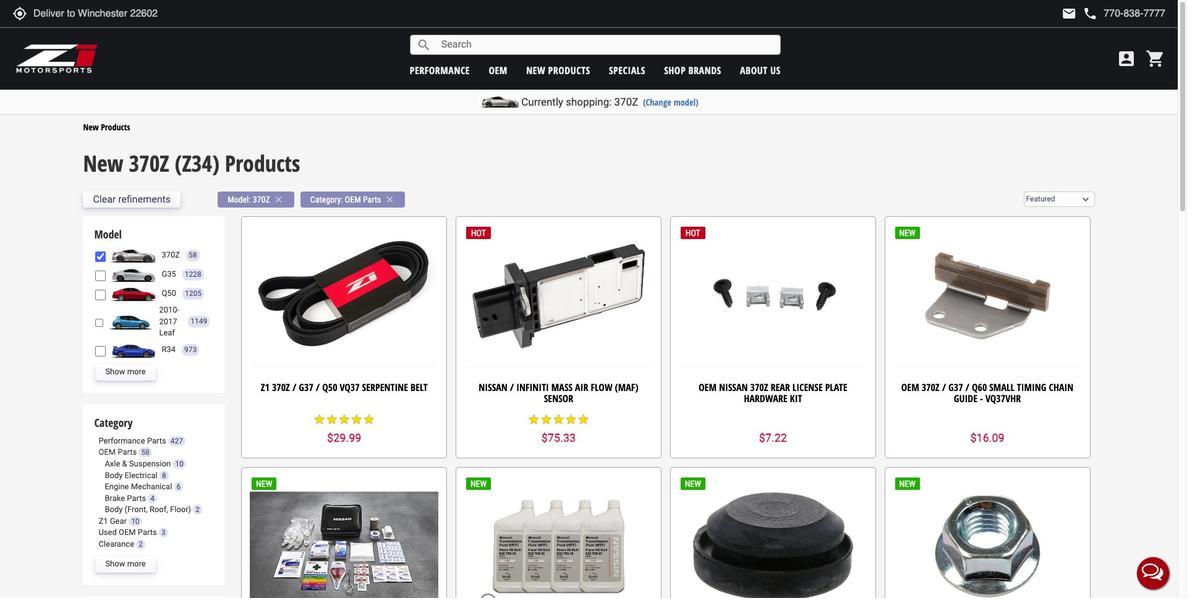 Task type: locate. For each thing, give the bounding box(es) containing it.
star star star star star $29.99
[[313, 414, 375, 445]]

None checkbox
[[95, 271, 106, 281], [95, 290, 106, 300], [95, 318, 104, 329], [95, 347, 106, 357], [95, 271, 106, 281], [95, 290, 106, 300], [95, 318, 104, 329], [95, 347, 106, 357]]

2 g37 from the left
[[949, 381, 963, 395]]

0 horizontal spatial z1
[[99, 517, 108, 526]]

parts right category:
[[363, 195, 381, 204]]

nissan 370z z34 2009 2010 2011 2012 2013 2014 2015 2016 2017 2018 2019 3.7l vq37vhr vhr nismo z1 motorsports image
[[109, 247, 159, 264]]

0 vertical spatial more
[[127, 368, 146, 377]]

2 / from the left
[[316, 381, 320, 395]]

new
[[83, 121, 99, 133], [83, 149, 123, 179]]

0 horizontal spatial g37
[[299, 381, 314, 395]]

q50 up 2010-
[[162, 289, 176, 298]]

1 horizontal spatial 10
[[175, 460, 184, 469]]

oem up axle
[[99, 448, 116, 457]]

body down brake
[[105, 506, 123, 515]]

0 vertical spatial 2
[[196, 506, 200, 515]]

category performance parts 427 oem parts 58 axle & suspension 10 body electrical 8 engine mechanical 6 brake parts 4 body (front, roof, floor) 2 z1 gear 10 used oem parts 3 clearance 2
[[94, 416, 200, 549]]

None checkbox
[[95, 251, 106, 262]]

vq37
[[340, 381, 360, 395]]

nissan inside "nissan / infiniti mass air flow (maf) sensor"
[[479, 381, 508, 395]]

1 body from the top
[[105, 471, 123, 480]]

axle
[[105, 460, 120, 469]]

2 body from the top
[[105, 506, 123, 515]]

370z inside oem nissan 370z rear license plate hardware kit
[[751, 381, 769, 395]]

g35
[[162, 270, 176, 279]]

2 show more from the top
[[105, 560, 146, 569]]

new for new 370z (z34) products
[[83, 149, 123, 179]]

shopping:
[[566, 96, 612, 108]]

6 star from the left
[[528, 414, 540, 426]]

show more button for category
[[95, 557, 156, 573]]

0 horizontal spatial products
[[101, 121, 130, 133]]

1 vertical spatial z1
[[99, 517, 108, 526]]

oem left the guide
[[902, 381, 920, 395]]

Search search field
[[432, 35, 780, 54]]

products
[[101, 121, 130, 133], [225, 149, 300, 179]]

2 right "clearance"
[[139, 541, 143, 549]]

my_location
[[12, 6, 27, 21]]

show down "clearance"
[[105, 560, 125, 569]]

4 star from the left
[[351, 414, 363, 426]]

0 horizontal spatial 2
[[139, 541, 143, 549]]

10 up 6 at the bottom
[[175, 460, 184, 469]]

oem left the new
[[489, 63, 508, 77]]

1 vertical spatial 58
[[141, 449, 150, 457]]

show more button
[[95, 365, 156, 381], [95, 557, 156, 573]]

show more button down "clearance"
[[95, 557, 156, 573]]

1 vertical spatial new
[[83, 149, 123, 179]]

g37 for q50
[[299, 381, 314, 395]]

5 star from the left
[[363, 414, 375, 426]]

1 horizontal spatial 58
[[189, 251, 197, 259]]

q50
[[162, 289, 176, 298], [322, 381, 337, 395]]

10 down (front,
[[131, 518, 140, 526]]

58 up 1228
[[189, 251, 197, 259]]

1 vertical spatial 10
[[131, 518, 140, 526]]

2 show more button from the top
[[95, 557, 156, 573]]

1 show more button from the top
[[95, 365, 156, 381]]

1205
[[185, 289, 202, 298]]

1 vertical spatial body
[[105, 506, 123, 515]]

show more
[[105, 368, 146, 377], [105, 560, 146, 569]]

serpentine
[[362, 381, 408, 395]]

star
[[313, 414, 326, 426], [326, 414, 338, 426], [338, 414, 351, 426], [351, 414, 363, 426], [363, 414, 375, 426], [528, 414, 540, 426], [540, 414, 553, 426], [553, 414, 565, 426], [565, 414, 577, 426], [577, 414, 590, 426]]

mail
[[1062, 6, 1077, 21]]

4 / from the left
[[942, 381, 946, 395]]

leaf
[[159, 329, 175, 338]]

z1 370z / g37 / q50 vq37 serpentine belt
[[261, 381, 428, 395]]

(change model) link
[[643, 96, 699, 108]]

1 g37 from the left
[[299, 381, 314, 395]]

1149
[[191, 318, 207, 326]]

about us
[[740, 63, 781, 77]]

null image
[[107, 314, 156, 330]]

1 vertical spatial show more
[[105, 560, 146, 569]]

10 star from the left
[[577, 414, 590, 426]]

(change
[[643, 96, 672, 108]]

infiniti g35 coupe sedan v35 v36 skyline 2003 2004 2005 2006 2007 2008 3.5l vq35de revup rev up vq35hr z1 motorsports image
[[109, 267, 159, 283]]

3 star from the left
[[338, 414, 351, 426]]

account_box link
[[1114, 49, 1140, 69]]

2 close from the left
[[384, 194, 396, 205]]

parts left 427
[[147, 437, 166, 446]]

z1 inside category performance parts 427 oem parts 58 axle & suspension 10 body electrical 8 engine mechanical 6 brake parts 4 body (front, roof, floor) 2 z1 gear 10 used oem parts 3 clearance 2
[[99, 517, 108, 526]]

parts inside category: oem parts close
[[363, 195, 381, 204]]

category:
[[310, 195, 343, 204]]

0 vertical spatial new
[[83, 121, 99, 133]]

58 up suspension
[[141, 449, 150, 457]]

10
[[175, 460, 184, 469], [131, 518, 140, 526]]

1 vertical spatial 2
[[139, 541, 143, 549]]

0 vertical spatial show more button
[[95, 365, 156, 381]]

oem nissan 370z rear license plate hardware kit
[[699, 381, 848, 405]]

infiniti q50 sedan hybrid v37 2014 2015 2016 2017 2018 2019 2020 vq37vhr 2.0t 3.0t 3.7l red sport redsport vr30ddtt z1 motorsports image
[[109, 286, 159, 302]]

mechanical
[[131, 483, 172, 492]]

g37 inside oem 370z / g37 / q60 small timing chain guide - vq37vhr
[[949, 381, 963, 395]]

show down nissan skyline coupe sedan r34 gtr gt-r bnr34 gts-t gtst gts awd attesa 1999 2000 2001 2002 rb20det rb25de rb25det rb26dett z1 motorsports image
[[105, 368, 125, 377]]

show more down nissan skyline coupe sedan r34 gtr gt-r bnr34 gts-t gtst gts awd attesa 1999 2000 2001 2002 rb20det rb25de rb25det rb26dett z1 motorsports image
[[105, 368, 146, 377]]

2 right floor) on the bottom of page
[[196, 506, 200, 515]]

q50 left vq37
[[322, 381, 337, 395]]

0 vertical spatial show more
[[105, 368, 146, 377]]

0 vertical spatial z1
[[261, 381, 270, 395]]

new products
[[83, 121, 130, 133]]

body
[[105, 471, 123, 480], [105, 506, 123, 515]]

1 show from the top
[[105, 368, 125, 377]]

58 inside category performance parts 427 oem parts 58 axle & suspension 10 body electrical 8 engine mechanical 6 brake parts 4 body (front, roof, floor) 2 z1 gear 10 used oem parts 3 clearance 2
[[141, 449, 150, 457]]

0 vertical spatial 58
[[189, 251, 197, 259]]

about us link
[[740, 63, 781, 77]]

clearance
[[99, 540, 134, 549]]

-
[[980, 392, 984, 405]]

1 more from the top
[[127, 368, 146, 377]]

show more button for model
[[95, 365, 156, 381]]

0 vertical spatial show
[[105, 368, 125, 377]]

electrical
[[125, 471, 158, 480]]

nissan left infiniti
[[479, 381, 508, 395]]

performance
[[410, 63, 470, 77]]

0 vertical spatial q50
[[162, 289, 176, 298]]

1 nissan from the left
[[479, 381, 508, 395]]

show for category
[[105, 560, 125, 569]]

show more button down nissan skyline coupe sedan r34 gtr gt-r bnr34 gts-t gtst gts awd attesa 1999 2000 2001 2002 rb20det rb25de rb25det rb26dett z1 motorsports image
[[95, 365, 156, 381]]

oem left the hardware
[[699, 381, 717, 395]]

brake
[[105, 494, 125, 503]]

show more for category
[[105, 560, 146, 569]]

mail link
[[1062, 6, 1077, 21]]

performance link
[[410, 63, 470, 77]]

1 horizontal spatial g37
[[949, 381, 963, 395]]

(maf)
[[615, 381, 639, 395]]

specials
[[609, 63, 646, 77]]

shopping_cart
[[1146, 49, 1166, 69]]

2
[[196, 506, 200, 515], [139, 541, 143, 549]]

370z
[[615, 96, 639, 108], [129, 149, 169, 179], [253, 195, 270, 204], [162, 250, 180, 260], [272, 381, 290, 395], [751, 381, 769, 395], [922, 381, 940, 395]]

close
[[273, 194, 284, 205], [384, 194, 396, 205]]

5 / from the left
[[966, 381, 970, 395]]

1 new from the top
[[83, 121, 99, 133]]

air
[[575, 381, 588, 395]]

parts left 3
[[138, 528, 157, 538]]

3
[[161, 529, 166, 538]]

1 vertical spatial products
[[225, 149, 300, 179]]

2017
[[159, 317, 177, 326]]

1 vertical spatial more
[[127, 560, 146, 569]]

g37 left q60
[[949, 381, 963, 395]]

/
[[293, 381, 297, 395], [316, 381, 320, 395], [510, 381, 514, 395], [942, 381, 946, 395], [966, 381, 970, 395]]

star star star star star $75.33
[[528, 414, 590, 445]]

1 vertical spatial q50
[[322, 381, 337, 395]]

body down axle
[[105, 471, 123, 480]]

more
[[127, 368, 146, 377], [127, 560, 146, 569]]

0 horizontal spatial 58
[[141, 449, 150, 457]]

$29.99
[[327, 432, 361, 445]]

chain
[[1049, 381, 1074, 395]]

gear
[[110, 517, 127, 526]]

more down nissan skyline coupe sedan r34 gtr gt-r bnr34 gts-t gtst gts awd attesa 1999 2000 2001 2002 rb20det rb25de rb25det rb26dett z1 motorsports image
[[127, 368, 146, 377]]

mail phone
[[1062, 6, 1098, 21]]

2 show from the top
[[105, 560, 125, 569]]

g37
[[299, 381, 314, 395], [949, 381, 963, 395]]

2 more from the top
[[127, 560, 146, 569]]

3 / from the left
[[510, 381, 514, 395]]

0 horizontal spatial close
[[273, 194, 284, 205]]

parts
[[363, 195, 381, 204], [147, 437, 166, 446], [118, 448, 137, 457], [127, 494, 146, 503], [138, 528, 157, 538]]

0 vertical spatial body
[[105, 471, 123, 480]]

more for category
[[127, 560, 146, 569]]

nissan left rear on the bottom right
[[719, 381, 748, 395]]

0 horizontal spatial nissan
[[479, 381, 508, 395]]

1 vertical spatial show more button
[[95, 557, 156, 573]]

g37 left vq37
[[299, 381, 314, 395]]

currently
[[522, 96, 564, 108]]

oem right category:
[[345, 195, 361, 204]]

1 horizontal spatial close
[[384, 194, 396, 205]]

2 nissan from the left
[[719, 381, 748, 395]]

1 show more from the top
[[105, 368, 146, 377]]

4
[[151, 495, 155, 503]]

shop brands link
[[664, 63, 722, 77]]

category
[[94, 416, 133, 431]]

more down "clearance"
[[127, 560, 146, 569]]

model:
[[228, 195, 251, 204]]

2 new from the top
[[83, 149, 123, 179]]

show more down "clearance"
[[105, 560, 146, 569]]

(front,
[[125, 506, 148, 515]]

1 vertical spatial show
[[105, 560, 125, 569]]

1 horizontal spatial nissan
[[719, 381, 748, 395]]

oem down gear
[[119, 528, 136, 538]]

new products link
[[83, 121, 130, 133]]



Task type: vqa. For each thing, say whether or not it's contained in the screenshot.


Task type: describe. For each thing, give the bounding box(es) containing it.
g37 for q60
[[949, 381, 963, 395]]

new products link
[[526, 63, 590, 77]]

$75.33
[[542, 432, 576, 445]]

2010- 2017 leaf
[[159, 306, 179, 338]]

nissan skyline coupe sedan r34 gtr gt-r bnr34 gts-t gtst gts awd attesa 1999 2000 2001 2002 rb20det rb25de rb25det rb26dett z1 motorsports image
[[109, 343, 159, 359]]

/ inside "nissan / infiniti mass air flow (maf) sensor"
[[510, 381, 514, 395]]

1 horizontal spatial z1
[[261, 381, 270, 395]]

1 star from the left
[[313, 414, 326, 426]]

shop brands
[[664, 63, 722, 77]]

nissan inside oem nissan 370z rear license plate hardware kit
[[719, 381, 748, 395]]

kit
[[790, 392, 802, 405]]

flow
[[591, 381, 613, 395]]

search
[[417, 37, 432, 52]]

model)
[[674, 96, 699, 108]]

&
[[122, 460, 127, 469]]

brands
[[689, 63, 722, 77]]

mass
[[552, 381, 573, 395]]

2010-
[[159, 306, 179, 315]]

370z inside oem 370z / g37 / q60 small timing chain guide - vq37vhr
[[922, 381, 940, 395]]

us
[[771, 63, 781, 77]]

show for model
[[105, 368, 125, 377]]

8 star from the left
[[553, 414, 565, 426]]

nissan / infiniti mass air flow (maf) sensor
[[479, 381, 639, 405]]

model
[[94, 227, 122, 242]]

0 vertical spatial 10
[[175, 460, 184, 469]]

plate
[[826, 381, 848, 395]]

currently shopping: 370z (change model)
[[522, 96, 699, 108]]

9 star from the left
[[565, 414, 577, 426]]

performance
[[99, 437, 145, 446]]

oem inside oem nissan 370z rear license plate hardware kit
[[699, 381, 717, 395]]

infiniti
[[517, 381, 549, 395]]

show more for model
[[105, 368, 146, 377]]

1 / from the left
[[293, 381, 297, 395]]

973
[[184, 346, 197, 355]]

z1 motorsports logo image
[[15, 43, 99, 74]]

rear
[[771, 381, 790, 395]]

products
[[548, 63, 590, 77]]

suspension
[[129, 460, 171, 469]]

0 vertical spatial products
[[101, 121, 130, 133]]

hardware
[[744, 392, 788, 405]]

model: 370z close
[[228, 194, 284, 205]]

sensor
[[544, 392, 574, 405]]

clear refinements
[[93, 194, 171, 205]]

shop
[[664, 63, 686, 77]]

account_box
[[1117, 49, 1137, 69]]

timing
[[1017, 381, 1047, 395]]

new products
[[526, 63, 590, 77]]

oem inside oem 370z / g37 / q60 small timing chain guide - vq37vhr
[[902, 381, 920, 395]]

specials link
[[609, 63, 646, 77]]

6
[[177, 483, 181, 492]]

(z34)
[[175, 149, 219, 179]]

roof,
[[150, 506, 168, 515]]

new
[[526, 63, 546, 77]]

q60
[[972, 381, 987, 395]]

phone
[[1083, 6, 1098, 21]]

oem 370z / g37 / q60 small timing chain guide - vq37vhr
[[902, 381, 1074, 405]]

new for new products
[[83, 121, 99, 133]]

shopping_cart link
[[1143, 49, 1166, 69]]

used
[[99, 528, 117, 538]]

oem inside category: oem parts close
[[345, 195, 361, 204]]

$16.09
[[971, 432, 1005, 445]]

clear refinements button
[[83, 192, 181, 208]]

oem link
[[489, 63, 508, 77]]

floor)
[[170, 506, 191, 515]]

category: oem parts close
[[310, 194, 396, 205]]

more for model
[[127, 368, 146, 377]]

new 370z (z34) products
[[83, 149, 300, 179]]

guide
[[954, 392, 978, 405]]

2 star from the left
[[326, 414, 338, 426]]

engine
[[105, 483, 129, 492]]

about
[[740, 63, 768, 77]]

0 horizontal spatial 10
[[131, 518, 140, 526]]

1228
[[185, 270, 202, 279]]

$7.22
[[759, 432, 787, 445]]

clear
[[93, 194, 116, 205]]

belt
[[411, 381, 428, 395]]

427
[[171, 437, 183, 446]]

parts up (front,
[[127, 494, 146, 503]]

8
[[162, 472, 166, 480]]

1 close from the left
[[273, 194, 284, 205]]

phone link
[[1083, 6, 1166, 21]]

1 horizontal spatial q50
[[322, 381, 337, 395]]

small
[[990, 381, 1015, 395]]

1 horizontal spatial products
[[225, 149, 300, 179]]

0 horizontal spatial q50
[[162, 289, 176, 298]]

1 horizontal spatial 2
[[196, 506, 200, 515]]

parts up &
[[118, 448, 137, 457]]

370z inside the model: 370z close
[[253, 195, 270, 204]]

7 star from the left
[[540, 414, 553, 426]]

license
[[793, 381, 823, 395]]

r34
[[162, 345, 176, 355]]



